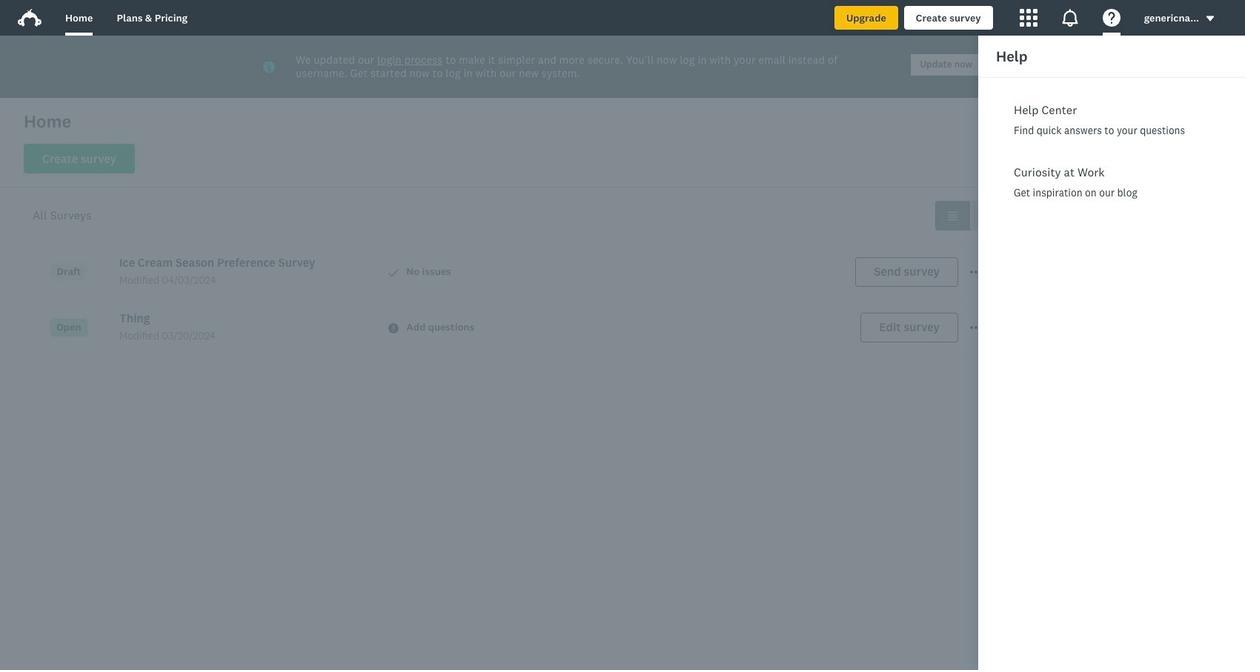 Task type: describe. For each thing, give the bounding box(es) containing it.
4 open menu image from the top
[[971, 326, 983, 329]]

help icon image
[[1103, 9, 1121, 27]]

1 open menu image from the top
[[971, 266, 983, 278]]

2 open menu image from the top
[[971, 271, 983, 274]]

no issues image
[[389, 267, 399, 278]]

notification center icon image
[[1062, 9, 1079, 27]]

warning image
[[389, 323, 399, 333]]



Task type: locate. For each thing, give the bounding box(es) containing it.
group
[[936, 201, 1006, 231]]

products icon image
[[1020, 9, 1038, 27], [1020, 9, 1038, 27]]

dropdown arrow icon image
[[1206, 14, 1216, 24], [1207, 16, 1215, 21]]

brand logo image
[[18, 6, 42, 30], [18, 9, 42, 27]]

open menu image
[[971, 266, 983, 278], [971, 271, 983, 274], [971, 322, 983, 334], [971, 326, 983, 329]]

dialog
[[979, 36, 1246, 670]]

Search text field
[[1036, 145, 1184, 174]]

3 open menu image from the top
[[971, 322, 983, 334]]

2 brand logo image from the top
[[18, 9, 42, 27]]

1 brand logo image from the top
[[18, 6, 42, 30]]



Task type: vqa. For each thing, say whether or not it's contained in the screenshot.
the rightmost "Products Icon"
no



